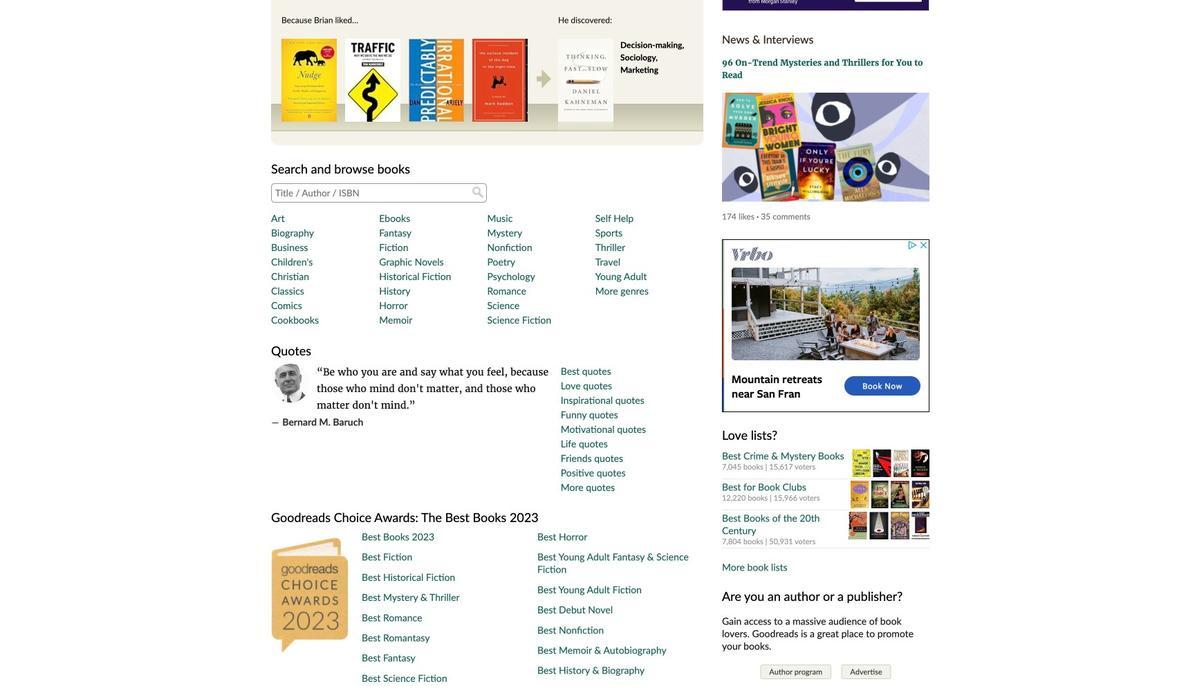 Task type: vqa. For each thing, say whether or not it's contained in the screenshot.
"Remember, we're madly in love, so it's all right to kiss me anytime you feel like it." ― Suzanne Collins, The Hunger Games
no



Task type: describe. For each thing, give the bounding box(es) containing it.
the kite runner by khaled hosseini image
[[872, 481, 889, 509]]

thinking, fast and slow by daniel kahneman image
[[558, 39, 614, 122]]

&rarr; image
[[537, 69, 552, 89]]

the help by kathryn stockett image
[[851, 481, 869, 509]]

angels & demons by dan       brown image
[[894, 450, 909, 478]]

Title / Author / ISBN text field
[[271, 183, 487, 203]]

search image
[[473, 187, 484, 198]]

rebecca by daphne du maurier image
[[912, 450, 930, 478]]

2023 goodreads choice awards image
[[271, 531, 362, 653]]

the great gatsby by f. scott fitzgerald image
[[912, 512, 930, 540]]

nudge by richard h. thaler image
[[282, 39, 337, 122]]

2 advertisement element from the top
[[722, 240, 930, 413]]



Task type: locate. For each thing, give the bounding box(es) containing it.
to kill a mockingbird by harper lee image
[[849, 512, 868, 540]]

the curious incident of the dog in the night-time by mark haddon image
[[473, 39, 528, 122]]

traffic by tom vanderbilt image
[[345, 39, 401, 122]]

1 vertical spatial advertisement element
[[722, 240, 930, 413]]

predictably irrational by dan ariely image
[[409, 39, 464, 122]]

1984 by george orwell image
[[870, 512, 889, 540]]

water for elephants by sara gruen image
[[891, 481, 910, 509]]

96 on-trend mysteries and thrillers for you to read image
[[722, 93, 930, 202]]

bernard m. baruch image
[[271, 364, 310, 403]]

the book thief by markus zusak image
[[912, 481, 930, 509]]

the girl with the dragon tattoo by stieg larsson image
[[853, 450, 871, 478]]

0 vertical spatial advertisement element
[[722, 0, 930, 11]]

harry potter and the sorcerer's stone by j.k. rowling image
[[891, 512, 910, 540]]

and then there were none by agatha christie image
[[874, 450, 892, 478]]

advertisement element
[[722, 0, 930, 11], [722, 240, 930, 413]]

1 advertisement element from the top
[[722, 0, 930, 11]]



